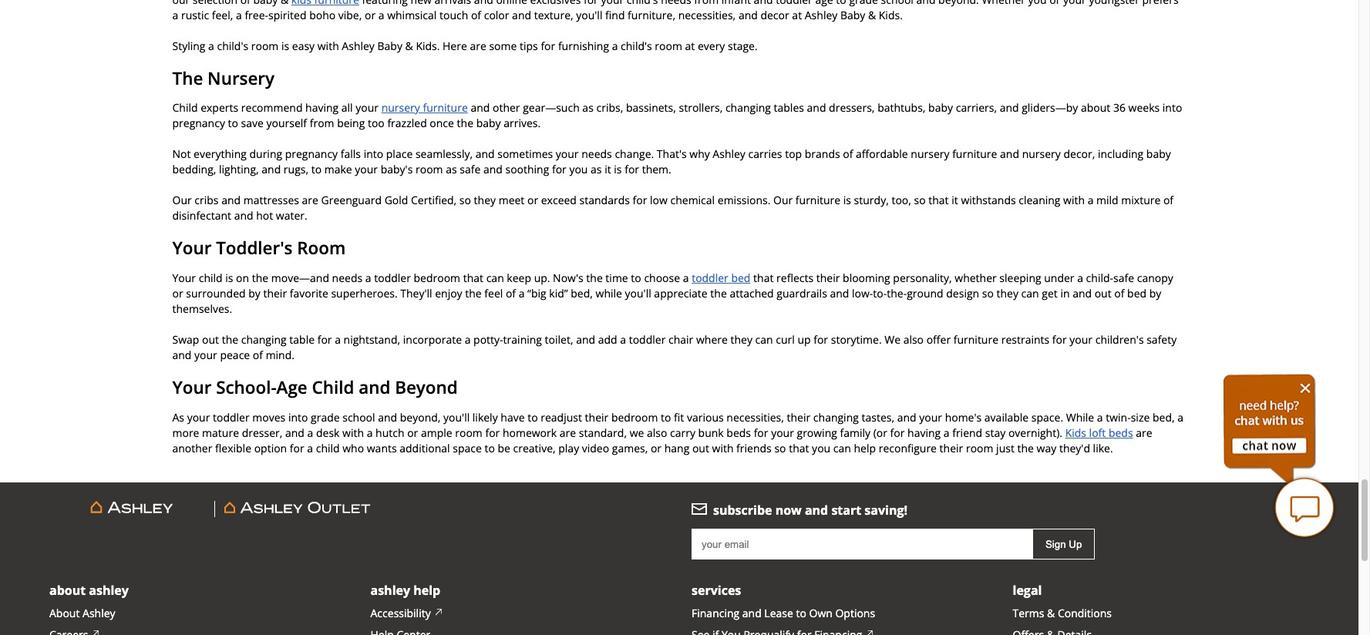Task type: vqa. For each thing, say whether or not it's contained in the screenshot.
are within the the As your toddler moves into grade school and beyond, you'll likely have to readjust their bedroom to fit various necessities, their changing tastes, and your home's available space. While a twin-size bed, a more mature dresser, and a desk with a hutch or ample room for homework are standard, we also carry bunk beds for your growing family (or for having a friend stay overnight).
yes



Task type: locate. For each thing, give the bounding box(es) containing it.
or inside our cribs and mattresses are greenguard gold certified, so they meet or exceed standards for low chemical emissions. our furniture is sturdy, too, so that it withstands cleaning with a mild mixture of disinfectant and hot water.
[[527, 193, 538, 208]]

changing inside as your toddler moves into grade school and beyond, you'll likely have to readjust their bedroom to fit various necessities, their changing tastes, and your home's available space. while a twin-size bed, a more mature dresser, and a desk with a hutch or ample room for homework are standard, we also carry bunk beds for your growing family (or for having a friend stay overnight).
[[813, 410, 859, 425]]

toddler inside as your toddler moves into grade school and beyond, you'll likely have to readjust their bedroom to fit various necessities, their changing tastes, and your home's available space. while a twin-size bed, a more mature dresser, and a desk with a hutch or ample room for homework are standard, we also carry bunk beds for your growing family (or for having a friend stay overnight).
[[213, 410, 250, 425]]

are inside as your toddler moves into grade school and beyond, you'll likely have to readjust their bedroom to fit various necessities, their changing tastes, and your home's available space. while a twin-size bed, a more mature dresser, and a desk with a hutch or ample room for homework are standard, we also carry bunk beds for your growing family (or for having a friend stay overnight).
[[560, 426, 576, 440]]

loft
[[1089, 426, 1106, 440]]

out
[[1095, 286, 1112, 301], [202, 333, 219, 347], [692, 441, 709, 456]]

of left color
[[471, 7, 481, 22]]

wants
[[367, 441, 397, 456]]

2 horizontal spatial out
[[1095, 286, 1112, 301]]

you down growing
[[812, 441, 831, 456]]

video
[[582, 441, 609, 456]]

0 vertical spatial also
[[904, 333, 924, 347]]

the right the once
[[457, 116, 474, 131]]

0 horizontal spatial bed
[[731, 271, 751, 286]]

room down featuring new arrivals and online exclusives for your child's needs from infant and toddler age to grade school and beyond. whether you or your youngster prefers a rustic feel, a free-spirited boho vibe, or a whimsical touch of color and texture, you'll find furniture, necessities, and decor at ashley baby & kids. at the top
[[655, 38, 682, 53]]

0 vertical spatial bed
[[731, 271, 751, 286]]

sometimes
[[498, 147, 553, 162]]

up
[[1069, 539, 1082, 550]]

0 vertical spatial you
[[1028, 0, 1047, 7]]

sturdy,
[[854, 193, 889, 208]]

0 horizontal spatial they
[[474, 193, 496, 208]]

changing up growing
[[813, 410, 859, 425]]

pregnancy inside not everything during pregnancy falls into place seamlessly, and sometimes your needs change. that's why ashley carries top brands of affordable nursery furniture and nursery decor, including baby bedding, lighting, and rugs, to make your baby's room as safe and soothing for you as it is for them.
[[285, 147, 338, 162]]

child's
[[627, 0, 658, 7], [217, 38, 248, 53], [621, 38, 652, 53]]

0 vertical spatial &
[[868, 7, 876, 22]]

are right here
[[470, 38, 486, 53]]

can
[[486, 271, 504, 286], [1021, 286, 1039, 301], [755, 333, 773, 347], [833, 441, 851, 456]]

appreciate
[[654, 286, 708, 301]]

1 vertical spatial out
[[202, 333, 219, 347]]

available
[[985, 410, 1029, 425]]

hang
[[665, 441, 690, 456]]

are up 'play'
[[560, 426, 576, 440]]

2 about ashley from the top
[[49, 606, 115, 621]]

that inside our cribs and mattresses are greenguard gold certified, so they meet or exceed standards for low chemical emissions. our furniture is sturdy, too, so that it withstands cleaning with a mild mixture of disinfectant and hot water.
[[929, 193, 949, 208]]

1 vertical spatial child
[[316, 441, 340, 456]]

you'll up ample
[[443, 410, 470, 425]]

so inside that reflects their blooming personality, whether sleeping under a child-safe canopy or surrounded by their favorite superheroes. they'll enjoy the feel of a "big kid" bed, while you'll appreciate the attached guardrails and low-to-the-ground design so they can get in and out of bed by themselves.
[[982, 286, 994, 301]]

attached
[[730, 286, 774, 301]]

free-
[[245, 7, 268, 22]]

all
[[341, 101, 353, 115]]

everything
[[194, 147, 247, 162]]

changing left tables
[[726, 101, 771, 115]]

their up guardrails
[[816, 271, 840, 286]]

experts
[[201, 101, 238, 115]]

a down featuring
[[378, 7, 384, 22]]

child down the
[[172, 101, 198, 115]]

and left beyond.
[[917, 0, 936, 7]]

choose
[[644, 271, 680, 286]]

out down child-
[[1095, 286, 1112, 301]]

0 vertical spatial necessities,
[[678, 7, 736, 22]]

have
[[501, 410, 525, 425]]

a left 'rustic'
[[172, 7, 178, 22]]

that down growing
[[789, 441, 809, 456]]

1 beds from the left
[[727, 426, 751, 440]]

your down swap
[[194, 348, 217, 363]]

with down bunk
[[712, 441, 734, 456]]

you up exceed
[[569, 162, 588, 177]]

ashley departments element
[[49, 501, 667, 518]]

so right the too, at the right of page
[[914, 193, 926, 208]]

0 horizontal spatial also
[[647, 426, 667, 440]]

0 vertical spatial from
[[694, 0, 719, 7]]

lighting,
[[219, 162, 259, 177]]

that right the too, at the right of page
[[929, 193, 949, 208]]

a right option
[[307, 441, 313, 456]]

as inside and other gear—such as cribs, bassinets, strollers, changing tables and dressers, bathtubs, baby carriers, and gliders—by about 36 weeks into pregnancy to save yourself from being too frazzled once the baby arrives.
[[583, 101, 594, 115]]

swap out the changing table for a nightstand, incorporate a potty-training toilet, and add a toddler chair where they can curl up for storytime. we also offer furniture restraints for your children's safety and your peace of mind.
[[172, 333, 1177, 363]]

0 vertical spatial about ashley
[[49, 582, 129, 599]]

age
[[277, 376, 307, 400]]

0 horizontal spatial changing
[[241, 333, 287, 347]]

baby left carriers,
[[929, 101, 953, 115]]

0 vertical spatial they
[[474, 193, 496, 208]]

room inside not everything during pregnancy falls into place seamlessly, and sometimes your needs change. that's why ashley carries top brands of affordable nursery furniture and nursery decor, including baby bedding, lighting, and rugs, to make your baby's room as safe and soothing for you as it is for them.
[[416, 162, 443, 177]]

out down bunk
[[692, 441, 709, 456]]

1 vertical spatial it
[[952, 193, 958, 208]]

ashley right why
[[713, 147, 746, 162]]

furnishing
[[558, 38, 609, 53]]

accessibility
[[371, 606, 431, 621]]

your email email field
[[692, 529, 1033, 560]]

into inside not everything during pregnancy falls into place seamlessly, and sometimes your needs change. that's why ashley carries top brands of affordable nursery furniture and nursery decor, including baby bedding, lighting, and rugs, to make your baby's room as safe and soothing for you as it is for them.
[[364, 147, 383, 162]]

& inside featuring new arrivals and online exclusives for your child's needs from infant and toddler age to grade school and beyond. whether you or your youngster prefers a rustic feel, a free-spirited boho vibe, or a whimsical touch of color and texture, you'll find furniture, necessities, and decor at ashley baby & kids.
[[868, 7, 876, 22]]

incorporate
[[403, 333, 462, 347]]

superheroes.
[[331, 286, 398, 301]]

you right whether
[[1028, 0, 1047, 7]]

1 your from the top
[[172, 236, 212, 260]]

your for your school-age child and beyond
[[172, 376, 212, 400]]

your for your toddler's room
[[172, 236, 212, 260]]

child inside are another flexible option for a child who wants additional space to be creative, play video games, or hang out with friends so that you can help reconfigure their room just the way they'd like.
[[316, 441, 340, 456]]

your for your child is on the move—and needs a toddler bedroom that can keep up. now's the time to choose a toddler bed
[[172, 271, 196, 286]]

add
[[598, 333, 617, 347]]

0 vertical spatial it
[[605, 162, 611, 177]]

can inside are another flexible option for a child who wants additional space to be creative, play video games, or hang out with friends so that you can help reconfigure their room just the way they'd like.
[[833, 441, 851, 456]]

1 horizontal spatial school
[[881, 0, 914, 7]]

vibe,
[[338, 7, 362, 22]]

a left mild
[[1088, 193, 1094, 208]]

0 horizontal spatial &
[[405, 38, 413, 53]]

1 vertical spatial into
[[364, 147, 383, 162]]

so inside are another flexible option for a child who wants additional space to be creative, play video games, or hang out with friends so that you can help reconfigure their room just the way they'd like.
[[775, 441, 786, 456]]

they down sleeping
[[997, 286, 1019, 301]]

our left cribs at the left of page
[[172, 193, 192, 208]]

services
[[692, 582, 741, 599]]

0 horizontal spatial child
[[199, 271, 223, 286]]

1 horizontal spatial baby
[[841, 7, 866, 22]]

1 horizontal spatial our
[[774, 193, 793, 208]]

into right weeks
[[1163, 101, 1182, 115]]

financing
[[692, 606, 740, 621]]

another
[[172, 441, 212, 456]]

room down the seamlessly,
[[416, 162, 443, 177]]

toddler inside featuring new arrivals and online exclusives for your child's needs from infant and toddler age to grade school and beyond. whether you or your youngster prefers a rustic feel, a free-spirited boho vibe, or a whimsical touch of color and texture, you'll find furniture, necessities, and decor at ashley baby & kids.
[[776, 0, 813, 7]]

out inside that reflects their blooming personality, whether sleeping under a child-safe canopy or surrounded by their favorite superheroes. they'll enjoy the feel of a "big kid" bed, while you'll appreciate the attached guardrails and low-to-the-ground design so they can get in and out of bed by themselves.
[[1095, 286, 1112, 301]]

beds up friends
[[727, 426, 751, 440]]

&
[[868, 7, 876, 22], [405, 38, 413, 53], [1047, 606, 1055, 621]]

1 vertical spatial changing
[[241, 333, 287, 347]]

standard,
[[579, 426, 627, 440]]

beds inside as your toddler moves into grade school and beyond, you'll likely have to readjust their bedroom to fit various necessities, their changing tastes, and your home's available space. while a twin-size bed, a more mature dresser, and a desk with a hutch or ample room for homework are standard, we also carry bunk beds for your growing family (or for having a friend stay overnight).
[[727, 426, 751, 440]]

0 vertical spatial baby
[[929, 101, 953, 115]]

school up who
[[343, 410, 375, 425]]

1 horizontal spatial child
[[312, 376, 354, 400]]

mature
[[202, 426, 239, 440]]

kids
[[1065, 426, 1087, 440]]

is left easy on the left top
[[281, 38, 289, 53]]

2 vertical spatial out
[[692, 441, 709, 456]]

mind.
[[266, 348, 295, 363]]

room down friend
[[966, 441, 994, 456]]

1 horizontal spatial bedroom
[[611, 410, 658, 425]]

2 our from the left
[[774, 193, 793, 208]]

bed down canopy
[[1128, 286, 1147, 301]]

0 vertical spatial child
[[199, 271, 223, 286]]

0 horizontal spatial grade
[[311, 410, 340, 425]]

school inside as your toddler moves into grade school and beyond, you'll likely have to readjust their bedroom to fit various necessities, their changing tastes, and your home's available space. while a twin-size bed, a more mature dresser, and a desk with a hutch or ample room for homework are standard, we also carry bunk beds for your growing family (or for having a friend stay overnight).
[[343, 410, 375, 425]]

1 horizontal spatial into
[[364, 147, 383, 162]]

your left youngster
[[1063, 0, 1086, 7]]

0 vertical spatial school
[[881, 0, 914, 7]]

your up as on the left bottom of the page
[[172, 376, 212, 400]]

mixture
[[1122, 193, 1161, 208]]

school left beyond.
[[881, 0, 914, 7]]

for right option
[[290, 441, 304, 456]]

1 vertical spatial also
[[647, 426, 667, 440]]

during
[[249, 147, 282, 162]]

room inside are another flexible option for a child who wants additional space to be creative, play video games, or hang out with friends so that you can help reconfigure their room just the way they'd like.
[[966, 441, 994, 456]]

0 horizontal spatial baby
[[377, 38, 403, 53]]

changing
[[726, 101, 771, 115], [241, 333, 287, 347], [813, 410, 859, 425]]

top
[[785, 147, 802, 162]]

so right friends
[[775, 441, 786, 456]]

beds
[[727, 426, 751, 440], [1109, 426, 1133, 440]]

grade inside as your toddler moves into grade school and beyond, you'll likely have to readjust their bedroom to fit various necessities, their changing tastes, and your home's available space. while a twin-size bed, a more mature dresser, and a desk with a hutch or ample room for homework are standard, we also carry bunk beds for your growing family (or for having a friend stay overnight).
[[311, 410, 340, 425]]

from inside featuring new arrivals and online exclusives for your child's needs from infant and toddler age to grade school and beyond. whether you or your youngster prefers a rustic feel, a free-spirited boho vibe, or a whimsical touch of color and texture, you'll find furniture, necessities, and decor at ashley baby & kids.
[[694, 0, 719, 7]]

0 horizontal spatial school
[[343, 410, 375, 425]]

1 horizontal spatial at
[[792, 7, 802, 22]]

carries
[[748, 147, 782, 162]]

having up reconfigure
[[908, 426, 941, 440]]

1 horizontal spatial bed,
[[1153, 410, 1175, 425]]

so
[[460, 193, 471, 208], [914, 193, 926, 208], [982, 286, 994, 301], [775, 441, 786, 456]]

pregnancy up rugs,
[[285, 147, 338, 162]]

0 vertical spatial safe
[[460, 162, 481, 177]]

cribs,
[[596, 101, 623, 115]]

0 vertical spatial kids.
[[879, 7, 903, 22]]

2 horizontal spatial into
[[1163, 101, 1182, 115]]

and right cribs at the left of page
[[221, 193, 241, 208]]

0 horizontal spatial at
[[685, 38, 695, 53]]

1 vertical spatial from
[[310, 116, 334, 131]]

can inside that reflects their blooming personality, whether sleeping under a child-safe canopy or surrounded by their favorite superheroes. they'll enjoy the feel of a "big kid" bed, while you'll appreciate the attached guardrails and low-to-the-ground design so they can get in and out of bed by themselves.
[[1021, 286, 1039, 301]]

1 horizontal spatial by
[[1150, 286, 1162, 301]]

0 horizontal spatial out
[[202, 333, 219, 347]]

1 horizontal spatial bed
[[1128, 286, 1147, 301]]

2 vertical spatial baby
[[1147, 147, 1171, 162]]

2 your from the top
[[172, 271, 196, 286]]

2 vertical spatial into
[[288, 410, 308, 425]]

1 vertical spatial they
[[997, 286, 1019, 301]]

stay
[[985, 426, 1006, 440]]

they
[[474, 193, 496, 208], [997, 286, 1019, 301], [731, 333, 753, 347]]

a inside are another flexible option for a child who wants additional space to be creative, play video games, or hang out with friends so that you can help reconfigure their room just the way they'd like.
[[307, 441, 313, 456]]

to inside not everything during pregnancy falls into place seamlessly, and sometimes your needs change. that's why ashley carries top brands of affordable nursery furniture and nursery decor, including baby bedding, lighting, and rugs, to make your baby's room as safe and soothing for you as it is for them.
[[311, 162, 322, 177]]

nursery right affordable
[[911, 147, 950, 162]]

exclusives
[[530, 0, 581, 7]]

by down the on
[[248, 286, 261, 301]]

1 vertical spatial bed
[[1128, 286, 1147, 301]]

baby
[[841, 7, 866, 22], [377, 38, 403, 53]]

are down size
[[1136, 426, 1153, 440]]

needs inside not everything during pregnancy falls into place seamlessly, and sometimes your needs change. that's why ashley carries top brands of affordable nursery furniture and nursery decor, including baby bedding, lighting, and rugs, to make your baby's room as safe and soothing for you as it is for them.
[[582, 147, 612, 162]]

0 horizontal spatial you
[[569, 162, 588, 177]]

bed up attached
[[731, 271, 751, 286]]

toddler
[[776, 0, 813, 7], [374, 271, 411, 286], [692, 271, 729, 286], [629, 333, 666, 347], [213, 410, 250, 425]]

0 horizontal spatial needs
[[332, 271, 363, 286]]

0 horizontal spatial child
[[172, 101, 198, 115]]

it up standards
[[605, 162, 611, 177]]

the down the toddler bed link
[[711, 286, 727, 301]]

it inside not everything during pregnancy falls into place seamlessly, and sometimes your needs change. that's why ashley carries top brands of affordable nursery furniture and nursery decor, including baby bedding, lighting, and rugs, to make your baby's room as safe and soothing for you as it is for them.
[[605, 162, 611, 177]]

is inside not everything during pregnancy falls into place seamlessly, and sometimes your needs change. that's why ashley carries top brands of affordable nursery furniture and nursery decor, including baby bedding, lighting, and rugs, to make your baby's room as safe and soothing for you as it is for them.
[[614, 162, 622, 177]]

ample
[[421, 426, 452, 440]]

are
[[470, 38, 486, 53], [302, 193, 318, 208], [560, 426, 576, 440], [1136, 426, 1153, 440]]

greenguard
[[321, 193, 382, 208]]

financing and lease to own options link
[[692, 606, 875, 622]]

1 our from the left
[[172, 193, 192, 208]]

in
[[1061, 286, 1070, 301]]

2 vertical spatial changing
[[813, 410, 859, 425]]

for inside are another flexible option for a child who wants additional space to be creative, play video games, or hang out with friends so that you can help reconfigure their room just the way they'd like.
[[290, 441, 304, 456]]

1 vertical spatial having
[[908, 426, 941, 440]]

your up more
[[187, 410, 210, 425]]

the inside and other gear—such as cribs, bassinets, strollers, changing tables and dressers, bathtubs, baby carriers, and gliders—by about 36 weeks into pregnancy to save yourself from being too frazzled once the baby arrives.
[[457, 116, 474, 131]]

arrives.
[[504, 116, 541, 131]]

you inside are another flexible option for a child who wants additional space to be creative, play video games, or hang out with friends so that you can help reconfigure their room just the way they'd like.
[[812, 441, 831, 456]]

1 horizontal spatial having
[[908, 426, 941, 440]]

child's down furniture,
[[621, 38, 652, 53]]

make
[[324, 162, 352, 177]]

the inside swap out the changing table for a nightstand, incorporate a potty-training toilet, and add a toddler chair where they can curl up for storytime. we also offer furniture restraints for your children's safety and your peace of mind.
[[222, 333, 238, 347]]

that reflects their blooming personality, whether sleeping under a child-safe canopy or surrounded by their favorite superheroes. they'll enjoy the feel of a "big kid" bed, while you'll appreciate the attached guardrails and low-to-the-ground design so they can get in and out of bed by themselves.
[[172, 271, 1174, 316]]

of inside our cribs and mattresses are greenguard gold certified, so they meet or exceed standards for low chemical emissions. our furniture is sturdy, too, so that it withstands cleaning with a mild mixture of disinfectant and hot water.
[[1164, 193, 1174, 208]]

bedroom up we
[[611, 410, 658, 425]]

or right meet
[[527, 193, 538, 208]]

peace
[[220, 348, 250, 363]]

other
[[493, 101, 520, 115]]

ashley down vibe,
[[342, 38, 375, 53]]

the up while
[[586, 271, 603, 286]]

from inside and other gear—such as cribs, bassinets, strollers, changing tables and dressers, bathtubs, baby carriers, and gliders—by about 36 weeks into pregnancy to save yourself from being too frazzled once the baby arrives.
[[310, 116, 334, 131]]

out inside are another flexible option for a child who wants additional space to be creative, play video games, or hang out with friends so that you can help reconfigure their room just the way they'd like.
[[692, 441, 709, 456]]

needs up superheroes.
[[332, 271, 363, 286]]

1 horizontal spatial beds
[[1109, 426, 1133, 440]]

ashley down age
[[805, 7, 838, 22]]

with inside are another flexible option for a child who wants additional space to be creative, play video games, or hang out with friends so that you can help reconfigure their room just the way they'd like.
[[712, 441, 734, 456]]

falls
[[341, 147, 361, 162]]

color
[[484, 7, 509, 22]]

0 horizontal spatial into
[[288, 410, 308, 425]]

1 horizontal spatial they
[[731, 333, 753, 347]]

can left curl
[[755, 333, 773, 347]]

of
[[471, 7, 481, 22], [843, 147, 853, 162], [1164, 193, 1174, 208], [506, 286, 516, 301], [1115, 286, 1125, 301], [253, 348, 263, 363]]

they inside swap out the changing table for a nightstand, incorporate a potty-training toilet, and add a toddler chair where they can curl up for storytime. we also offer furniture restraints for your children's safety and your peace of mind.
[[731, 333, 753, 347]]

0 horizontal spatial bedroom
[[414, 271, 460, 286]]

about ashley link
[[49, 606, 115, 622]]

0 horizontal spatial from
[[310, 116, 334, 131]]

space.
[[1032, 410, 1064, 425]]

2 horizontal spatial needs
[[661, 0, 692, 7]]

not
[[172, 147, 191, 162]]

1 vertical spatial grade
[[311, 410, 340, 425]]

2 horizontal spatial baby
[[1147, 147, 1171, 162]]

1 horizontal spatial from
[[694, 0, 719, 7]]

0 vertical spatial child
[[172, 101, 198, 115]]

about
[[1081, 101, 1111, 115]]

for right restraints
[[1053, 333, 1067, 347]]

a up appreciate
[[683, 271, 689, 286]]

0 horizontal spatial our
[[172, 193, 192, 208]]

financing and lease to own options
[[692, 606, 875, 621]]

carry
[[670, 426, 696, 440]]

furniture
[[423, 101, 468, 115], [953, 147, 997, 162], [796, 193, 841, 208], [954, 333, 999, 347]]

needs inside featuring new arrivals and online exclusives for your child's needs from infant and toddler age to grade school and beyond. whether you or your youngster prefers a rustic feel, a free-spirited boho vibe, or a whimsical touch of color and texture, you'll find furniture, necessities, and decor at ashley baby & kids.
[[661, 0, 692, 7]]

ashley outlet image
[[224, 501, 371, 518]]

from
[[694, 0, 719, 7], [310, 116, 334, 131]]

you'll inside as your toddler moves into grade school and beyond, you'll likely have to readjust their bedroom to fit various necessities, their changing tastes, and your home's available space. while a twin-size bed, a more mature dresser, and a desk with a hutch or ample room for homework are standard, we also carry bunk beds for your growing family (or for having a friend stay overnight).
[[443, 410, 470, 425]]

0 horizontal spatial having
[[305, 101, 339, 115]]

1 vertical spatial you
[[569, 162, 588, 177]]

3 your from the top
[[172, 376, 212, 400]]

0 vertical spatial into
[[1163, 101, 1182, 115]]

1 horizontal spatial kids.
[[879, 7, 903, 22]]

safe left canopy
[[1114, 271, 1134, 286]]

own
[[809, 606, 833, 621]]

for right exclusives
[[584, 0, 598, 7]]

is left sturdy,
[[843, 193, 851, 208]]

needs left change.
[[582, 147, 612, 162]]

rugs,
[[284, 162, 309, 177]]

1 vertical spatial bedroom
[[611, 410, 658, 425]]

into inside and other gear—such as cribs, bassinets, strollers, changing tables and dressers, bathtubs, baby carriers, and gliders—by about 36 weeks into pregnancy to save yourself from being too frazzled once the baby arrives.
[[1163, 101, 1182, 115]]

2 horizontal spatial &
[[1047, 606, 1055, 621]]

bedroom up enjoy
[[414, 271, 460, 286]]

safety
[[1147, 333, 1177, 347]]

the
[[457, 116, 474, 131], [252, 271, 269, 286], [586, 271, 603, 286], [465, 286, 482, 301], [711, 286, 727, 301], [222, 333, 238, 347], [1018, 441, 1034, 456]]

a left desk
[[307, 426, 313, 440]]

grade up desk
[[311, 410, 340, 425]]

our
[[172, 193, 192, 208], [774, 193, 793, 208]]

1 vertical spatial bed,
[[1153, 410, 1175, 425]]

also
[[904, 333, 924, 347], [647, 426, 667, 440]]

1 vertical spatial needs
[[582, 147, 612, 162]]

child experts recommend having all your nursery furniture
[[172, 101, 468, 115]]

your down disinfectant
[[172, 236, 212, 260]]

1 horizontal spatial changing
[[726, 101, 771, 115]]

0 vertical spatial changing
[[726, 101, 771, 115]]

1 vertical spatial about
[[49, 606, 80, 621]]

get
[[1042, 286, 1058, 301]]

toddler up mature
[[213, 410, 250, 425]]

1 vertical spatial baby
[[377, 38, 403, 53]]

are up water.
[[302, 193, 318, 208]]

that left keep
[[463, 271, 484, 286]]

accessibility link
[[371, 606, 443, 622]]

are inside are another flexible option for a child who wants additional space to be creative, play video games, or hang out with friends so that you can help reconfigure their room just the way they'd like.
[[1136, 426, 1153, 440]]

0 vertical spatial having
[[305, 101, 339, 115]]

2 horizontal spatial they
[[997, 286, 1019, 301]]

1 vertical spatial safe
[[1114, 271, 1134, 286]]

they'd
[[1060, 441, 1090, 456]]

to left "save"
[[228, 116, 238, 131]]

needs
[[661, 0, 692, 7], [582, 147, 612, 162], [332, 271, 363, 286]]

or right whether
[[1050, 0, 1061, 7]]

ashley up careers (opens in new window) image at the left
[[83, 606, 115, 621]]

changing inside swap out the changing table for a nightstand, incorporate a potty-training toilet, and add a toddler chair where they can curl up for storytime. we also offer furniture restraints for your children's safety and your peace of mind.
[[241, 333, 287, 347]]

for right the table
[[317, 333, 332, 347]]

into right moves
[[288, 410, 308, 425]]

grade right age
[[849, 0, 878, 7]]

0 vertical spatial baby
[[841, 7, 866, 22]]

safe inside not everything during pregnancy falls into place seamlessly, and sometimes your needs change. that's why ashley carries top brands of affordable nursery furniture and nursery decor, including baby bedding, lighting, and rugs, to make your baby's room as safe and soothing for you as it is for them.
[[460, 162, 481, 177]]

1 vertical spatial pregnancy
[[285, 147, 338, 162]]

2 horizontal spatial you'll
[[625, 286, 651, 301]]

1 vertical spatial your
[[172, 271, 196, 286]]

recommend
[[241, 101, 303, 115]]

furniture inside swap out the changing table for a nightstand, incorporate a potty-training toilet, and add a toddler chair where they can curl up for storytime. we also offer furniture restraints for your children's safety and your peace of mind.
[[954, 333, 999, 347]]

and left lease in the bottom right of the page
[[742, 606, 762, 621]]

2 vertical spatial &
[[1047, 606, 1055, 621]]

0 horizontal spatial you'll
[[443, 410, 470, 425]]

you inside not everything during pregnancy falls into place seamlessly, and sometimes your needs change. that's why ashley carries top brands of affordable nursery furniture and nursery decor, including baby bedding, lighting, and rugs, to make your baby's room as safe and soothing for you as it is for them.
[[569, 162, 588, 177]]

or left hang
[[651, 441, 662, 456]]

arrivals
[[435, 0, 471, 7]]

2 vertical spatial you'll
[[443, 410, 470, 425]]

can inside swap out the changing table for a nightstand, incorporate a potty-training toilet, and add a toddler chair where they can curl up for storytime. we also offer furniture restraints for your children's safety and your peace of mind.
[[755, 333, 773, 347]]

or inside that reflects their blooming personality, whether sleeping under a child-safe canopy or surrounded by their favorite superheroes. they'll enjoy the feel of a "big kid" bed, while you'll appreciate the attached guardrails and low-to-the-ground design so they can get in and out of bed by themselves.
[[172, 286, 183, 301]]

1 horizontal spatial pregnancy
[[285, 147, 338, 162]]

1 vertical spatial necessities,
[[727, 410, 784, 425]]

their down move—and
[[263, 286, 287, 301]]

age
[[815, 0, 833, 7]]

seamlessly,
[[416, 147, 473, 162]]

to right time
[[631, 271, 641, 286]]

infant
[[722, 0, 751, 7]]

0 vertical spatial pregnancy
[[172, 116, 225, 131]]

styling a child's room is easy with ashley baby & kids. here are some tips for furnishing a child's room at every stage.
[[172, 38, 758, 53]]

to right rugs,
[[311, 162, 322, 177]]

1 horizontal spatial grade
[[849, 0, 878, 7]]

meet
[[499, 193, 525, 208]]

room down free-
[[251, 38, 279, 53]]



Task type: describe. For each thing, give the bounding box(es) containing it.
the right the on
[[252, 271, 269, 286]]

feel,
[[212, 7, 233, 22]]

boho
[[309, 7, 336, 22]]

blooming
[[843, 271, 891, 286]]

and right in
[[1073, 286, 1092, 301]]

of inside featuring new arrivals and online exclusives for your child's needs from infant and toddler age to grade school and beyond. whether you or your youngster prefers a rustic feel, a free-spirited boho vibe, or a whimsical touch of color and texture, you'll find furniture, necessities, and decor at ashley baby & kids.
[[471, 7, 481, 22]]

and right tastes,
[[897, 410, 917, 425]]

and left hot
[[234, 209, 253, 223]]

that inside that reflects their blooming personality, whether sleeping under a child-safe canopy or surrounded by their favorite superheroes. they'll enjoy the feel of a "big kid" bed, while you'll appreciate the attached guardrails and low-to-the-ground design so they can get in and out of bed by themselves.
[[753, 271, 774, 286]]

ashley inside not everything during pregnancy falls into place seamlessly, and sometimes your needs change. that's why ashley carries top brands of affordable nursery furniture and nursery decor, including baby bedding, lighting, and rugs, to make your baby's room as safe and soothing for you as it is for them.
[[713, 147, 746, 162]]

also inside as your toddler moves into grade school and beyond, you'll likely have to readjust their bedroom to fit various necessities, their changing tastes, and your home's available space. while a twin-size bed, a more mature dresser, and a desk with a hutch or ample room for homework are standard, we also carry bunk beds for your growing family (or for having a friend stay overnight).
[[647, 426, 667, 440]]

hot
[[256, 209, 273, 223]]

ground
[[907, 286, 944, 301]]

rustic
[[181, 7, 209, 22]]

1 vertical spatial &
[[405, 38, 413, 53]]

friend
[[953, 426, 983, 440]]

your right sometimes
[[556, 147, 579, 162]]

your left children's in the bottom right of the page
[[1070, 333, 1093, 347]]

find
[[605, 7, 625, 22]]

and left sometimes
[[476, 147, 495, 162]]

chair
[[669, 333, 694, 347]]

see if you prequalify for financing (opens in new window) image
[[866, 628, 875, 635]]

curl
[[776, 333, 795, 347]]

of inside swap out the changing table for a nightstand, incorporate a potty-training toilet, and add a toddler chair where they can curl up for storytime. we also offer furniture restraints for your children's safety and your peace of mind.
[[253, 348, 263, 363]]

into inside as your toddler moves into grade school and beyond, you'll likely have to readjust their bedroom to fit various necessities, their changing tastes, and your home's available space. while a twin-size bed, a more mature dresser, and a desk with a hutch or ample room for homework are standard, we also carry bunk beds for your growing family (or for having a friend stay overnight).
[[288, 410, 308, 425]]

as down the seamlessly,
[[446, 162, 457, 177]]

a left "big
[[519, 286, 525, 301]]

for right up
[[814, 333, 828, 347]]

homework
[[503, 426, 557, 440]]

bed, inside that reflects their blooming personality, whether sleeping under a child-safe canopy or surrounded by their favorite superheroes. they'll enjoy the feel of a "big kid" bed, while you'll appreciate the attached guardrails and low-to-the-ground design so they can get in and out of bed by themselves.
[[571, 286, 593, 301]]

and down infant
[[739, 7, 758, 22]]

lease
[[765, 606, 793, 621]]

standards
[[580, 193, 630, 208]]

way
[[1037, 441, 1057, 456]]

for up exceed
[[552, 162, 567, 177]]

0 vertical spatial bedroom
[[414, 271, 460, 286]]

you'll inside featuring new arrivals and online exclusives for your child's needs from infant and toddler age to grade school and beyond. whether you or your youngster prefers a rustic feel, a free-spirited boho vibe, or a whimsical touch of color and texture, you'll find furniture, necessities, and decor at ashley baby & kids.
[[576, 7, 603, 22]]

room inside as your toddler moves into grade school and beyond, you'll likely have to readjust their bedroom to fit various necessities, their changing tastes, and your home's available space. while a twin-size bed, a more mature dresser, and a desk with a hutch or ample room for homework are standard, we also carry bunk beds for your growing family (or for having a friend stay overnight).
[[455, 426, 483, 440]]

spirited
[[268, 7, 307, 22]]

a down find
[[612, 38, 618, 53]]

nursery furniture link
[[381, 101, 468, 115]]

likely
[[473, 410, 498, 425]]

we
[[630, 426, 644, 440]]

1 by from the left
[[248, 286, 261, 301]]

for right (or
[[890, 426, 905, 440]]

they inside that reflects their blooming personality, whether sleeping under a child-safe canopy or surrounded by their favorite superheroes. they'll enjoy the feel of a "big kid" bed, while you'll appreciate the attached guardrails and low-to-the-ground design so they can get in and out of bed by themselves.
[[997, 286, 1019, 301]]

toddler up they'll
[[374, 271, 411, 286]]

furniture inside not everything during pregnancy falls into place seamlessly, and sometimes your needs change. that's why ashley carries top brands of affordable nursery furniture and nursery decor, including baby bedding, lighting, and rugs, to make your baby's room as safe and soothing for you as it is for them.
[[953, 147, 997, 162]]

dialogue message for liveperson image
[[1224, 374, 1316, 485]]

gear—such
[[523, 101, 580, 115]]

our cribs and mattresses are greenguard gold certified, so they meet or exceed standards for low chemical emissions. our furniture is sturdy, too, so that it withstands cleaning with a mild mixture of disinfectant and hot water.
[[172, 193, 1174, 223]]

for inside our cribs and mattresses are greenguard gold certified, so they meet or exceed standards for low chemical emissions. our furniture is sturdy, too, so that it withstands cleaning with a mild mixture of disinfectant and hot water.
[[633, 193, 647, 208]]

it inside our cribs and mattresses are greenguard gold certified, so they meet or exceed standards for low chemical emissions. our furniture is sturdy, too, so that it withstands cleaning with a mild mixture of disinfectant and hot water.
[[952, 193, 958, 208]]

2 about from the top
[[49, 606, 80, 621]]

they inside our cribs and mattresses are greenguard gold certified, so they meet or exceed standards for low chemical emissions. our furniture is sturdy, too, so that it withstands cleaning with a mild mixture of disinfectant and hot water.
[[474, 193, 496, 208]]

your up friends
[[771, 426, 794, 440]]

their inside are another flexible option for a child who wants additional space to be creative, play video games, or hang out with friends so that you can help reconfigure their room just the way they'd like.
[[940, 441, 963, 456]]

bedroom inside as your toddler moves into grade school and beyond, you'll likely have to readjust their bedroom to fit various necessities, their changing tastes, and your home's available space. while a twin-size bed, a more mature dresser, and a desk with a hutch or ample room for homework are standard, we also carry bunk beds for your growing family (or for having a friend stay overnight).
[[611, 410, 658, 425]]

cribs
[[195, 193, 219, 208]]

necessities, inside featuring new arrivals and online exclusives for your child's needs from infant and toddler age to grade school and beyond. whether you or your youngster prefers a rustic feel, a free-spirited boho vibe, or a whimsical touch of color and texture, you'll find furniture, necessities, and decor at ashley baby & kids.
[[678, 7, 736, 22]]

themselves.
[[172, 302, 232, 316]]

envelope image
[[692, 504, 707, 515]]

training
[[503, 333, 542, 347]]

kids. inside featuring new arrivals and online exclusives for your child's needs from infant and toddler age to grade school and beyond. whether you or your youngster prefers a rustic feel, a free-spirited boho vibe, or a whimsical touch of color and texture, you'll find furniture, necessities, and decor at ashley baby & kids.
[[879, 7, 903, 22]]

styling
[[172, 38, 205, 53]]

bed, inside as your toddler moves into grade school and beyond, you'll likely have to readjust their bedroom to fit various necessities, their changing tastes, and your home's available space. while a twin-size bed, a more mature dresser, and a desk with a hutch or ample room for homework are standard, we also carry bunk beds for your growing family (or for having a friend stay overnight).
[[1153, 410, 1175, 425]]

just
[[996, 441, 1015, 456]]

easy
[[292, 38, 315, 53]]

a right add
[[620, 333, 626, 347]]

for down change.
[[625, 162, 639, 177]]

size
[[1131, 410, 1150, 425]]

ashley up about ashley link
[[89, 582, 129, 599]]

we
[[885, 333, 901, 347]]

necessities, inside as your toddler moves into grade school and beyond, you'll likely have to readjust their bedroom to fit various necessities, their changing tastes, and your home's available space. while a twin-size bed, a more mature dresser, and a desk with a hutch or ample room for homework are standard, we also carry bunk beds for your growing family (or for having a friend stay overnight).
[[727, 410, 784, 425]]

a right feel,
[[236, 7, 242, 22]]

featuring
[[362, 0, 408, 7]]

of right feel
[[506, 286, 516, 301]]

and other gear—such as cribs, bassinets, strollers, changing tables and dressers, bathtubs, baby carriers, and gliders—by about 36 weeks into pregnancy to save yourself from being too frazzled once the baby arrives.
[[172, 101, 1182, 131]]

for right tips
[[541, 38, 555, 53]]

while
[[1066, 410, 1094, 425]]

and right 'now'
[[805, 502, 828, 519]]

sleeping
[[1000, 271, 1042, 286]]

as up standards
[[591, 162, 602, 177]]

"big
[[528, 286, 547, 301]]

frazzled
[[387, 116, 427, 131]]

having inside as your toddler moves into grade school and beyond, you'll likely have to readjust their bedroom to fit various necessities, their changing tastes, and your home's available space. while a twin-size bed, a more mature dresser, and a desk with a hutch or ample room for homework are standard, we also carry bunk beds for your growing family (or for having a friend stay overnight).
[[908, 426, 941, 440]]

and left 'other'
[[471, 101, 490, 115]]

and left soothing on the top of the page
[[483, 162, 503, 177]]

furniture up the once
[[423, 101, 468, 115]]

a left nightstand,
[[335, 333, 341, 347]]

your up too
[[356, 101, 379, 115]]

decor
[[761, 7, 789, 22]]

move—and
[[271, 271, 329, 286]]

some
[[489, 38, 517, 53]]

start
[[832, 502, 862, 519]]

and left add
[[576, 333, 595, 347]]

a up wants
[[367, 426, 373, 440]]

the nursery
[[172, 66, 275, 90]]

for inside featuring new arrivals and online exclusives for your child's needs from infant and toddler age to grade school and beyond. whether you or your youngster prefers a rustic feel, a free-spirited boho vibe, or a whimsical touch of color and texture, you'll find furniture, necessities, and decor at ashley baby & kids.
[[584, 0, 598, 7]]

0 horizontal spatial baby
[[476, 116, 501, 131]]

ashley inside featuring new arrivals and online exclusives for your child's needs from infant and toddler age to grade school and beyond. whether you or your youngster prefers a rustic feel, a free-spirited boho vibe, or a whimsical touch of color and texture, you'll find furniture, necessities, and decor at ashley baby & kids.
[[805, 7, 838, 22]]

and right tables
[[807, 101, 826, 115]]

why
[[690, 147, 710, 162]]

1 vertical spatial child
[[312, 376, 354, 400]]

baby inside not everything during pregnancy falls into place seamlessly, and sometimes your needs change. that's why ashley carries top brands of affordable nursery furniture and nursery decor, including baby bedding, lighting, and rugs, to make your baby's room as safe and soothing for you as it is for them.
[[1147, 147, 1171, 162]]

pregnancy inside and other gear—such as cribs, bassinets, strollers, changing tables and dressers, bathtubs, baby carriers, and gliders—by about 36 weeks into pregnancy to save yourself from being too frazzled once the baby arrives.
[[172, 116, 225, 131]]

ashley up accessibility
[[371, 582, 410, 599]]

to left the own
[[796, 606, 807, 621]]

the inside are another flexible option for a child who wants additional space to be creative, play video games, or hang out with friends so that you can help reconfigure their room just the way they'd like.
[[1018, 441, 1034, 456]]

to inside featuring new arrivals and online exclusives for your child's needs from infant and toddler age to grade school and beyond. whether you or your youngster prefers a rustic feel, a free-spirited boho vibe, or a whimsical touch of color and texture, you'll find furniture, necessities, and decor at ashley baby & kids.
[[836, 0, 847, 7]]

2 by from the left
[[1150, 286, 1162, 301]]

or down featuring
[[365, 7, 376, 22]]

whimsical
[[387, 7, 437, 22]]

ashley furniture image
[[59, 501, 205, 518]]

and up color
[[474, 0, 493, 7]]

1 horizontal spatial nursery
[[911, 147, 950, 162]]

your left home's
[[919, 410, 942, 425]]

low
[[650, 193, 668, 208]]

1 about ashley from the top
[[49, 582, 129, 599]]

and down during
[[262, 162, 281, 177]]

grade inside featuring new arrivals and online exclusives for your child's needs from infant and toddler age to grade school and beyond. whether you or your youngster prefers a rustic feel, a free-spirited boho vibe, or a whimsical touch of color and texture, you'll find furniture, necessities, and decor at ashley baby & kids.
[[849, 0, 878, 7]]

mattresses
[[243, 193, 299, 208]]

play
[[559, 441, 579, 456]]

baby's
[[381, 162, 413, 177]]

careers (opens in new window) image
[[91, 628, 101, 635]]

and right carriers,
[[1000, 101, 1019, 115]]

and up the hutch
[[378, 410, 397, 425]]

a left child-
[[1077, 271, 1083, 286]]

their up the standard,
[[585, 410, 609, 425]]

terms
[[1013, 606, 1045, 621]]

to inside are another flexible option for a child who wants additional space to be creative, play video games, or hang out with friends so that you can help reconfigure their room just the way they'd like.
[[485, 441, 495, 456]]

the down your child is on the move—and needs a toddler bedroom that can keep up. now's the time to choose a toddler bed
[[465, 286, 482, 301]]

1 vertical spatial at
[[685, 38, 695, 53]]

of up children's in the bottom right of the page
[[1115, 286, 1125, 301]]

tables
[[774, 101, 804, 115]]

that's
[[657, 147, 687, 162]]

child's down feel,
[[217, 38, 248, 53]]

a up kids loft beds link
[[1097, 410, 1103, 425]]

to inside and other gear—such as cribs, bassinets, strollers, changing tables and dressers, bathtubs, baby carriers, and gliders—by about 36 weeks into pregnancy to save yourself from being too frazzled once the baby arrives.
[[228, 116, 238, 131]]

furniture inside our cribs and mattresses are greenguard gold certified, so they meet or exceed standards for low chemical emissions. our furniture is sturdy, too, so that it withstands cleaning with a mild mixture of disinfectant and hot water.
[[796, 193, 841, 208]]

decor,
[[1064, 147, 1095, 162]]

0 horizontal spatial nursery
[[381, 101, 420, 115]]

child's inside featuring new arrivals and online exclusives for your child's needs from infant and toddler age to grade school and beyond. whether you or your youngster prefers a rustic feel, a free-spirited boho vibe, or a whimsical touch of color and texture, you'll find furniture, necessities, and decor at ashley baby & kids.
[[627, 0, 658, 7]]

and down nightstand,
[[359, 376, 391, 400]]

for up friends
[[754, 426, 769, 440]]

nursery
[[208, 66, 275, 90]]

restraints
[[1002, 333, 1050, 347]]

1 about from the top
[[49, 582, 86, 599]]

youngster
[[1089, 0, 1140, 7]]

of inside not everything during pregnancy falls into place seamlessly, and sometimes your needs change. that's why ashley carries top brands of affordable nursery furniture and nursery decor, including baby bedding, lighting, and rugs, to make your baby's room as safe and soothing for you as it is for them.
[[843, 147, 853, 162]]

bedding,
[[172, 162, 216, 177]]

including
[[1098, 147, 1144, 162]]

table
[[289, 333, 315, 347]]

toddler inside swap out the changing table for a nightstand, incorporate a potty-training toilet, and add a toddler chair where they can curl up for storytime. we also offer furniture restraints for your children's safety and your peace of mind.
[[629, 333, 666, 347]]

creative,
[[513, 441, 556, 456]]

with right easy on the left top
[[318, 38, 339, 53]]

so right certified, on the top left
[[460, 193, 471, 208]]

and up option
[[285, 426, 305, 440]]

and left low- at the top
[[830, 286, 849, 301]]

guardrails
[[777, 286, 827, 301]]

desk
[[316, 426, 340, 440]]

school inside featuring new arrivals and online exclusives for your child's needs from infant and toddler age to grade school and beyond. whether you or your youngster prefers a rustic feel, a free-spirited boho vibe, or a whimsical touch of color and texture, you'll find furniture, necessities, and decor at ashley baby & kids.
[[881, 0, 914, 7]]

their up growing
[[787, 410, 811, 425]]

or inside as your toddler moves into grade school and beyond, you'll likely have to readjust their bedroom to fit various necessities, their changing tastes, and your home's available space. while a twin-size bed, a more mature dresser, and a desk with a hutch or ample room for homework are standard, we also carry bunk beds for your growing family (or for having a friend stay overnight).
[[407, 426, 418, 440]]

is left the on
[[225, 271, 233, 286]]

for down likely
[[485, 426, 500, 440]]

with inside as your toddler moves into grade school and beyond, you'll likely have to readjust their bedroom to fit various necessities, their changing tastes, and your home's available space. while a twin-size bed, a more mature dresser, and a desk with a hutch or ample room for homework are standard, we also carry bunk beds for your growing family (or for having a friend stay overnight).
[[342, 426, 364, 440]]

gliders—by
[[1022, 101, 1078, 115]]

time
[[606, 271, 628, 286]]

to left 'fit' at the left bottom
[[661, 410, 671, 425]]

you'll inside that reflects their blooming personality, whether sleeping under a child-safe canopy or surrounded by their favorite superheroes. they'll enjoy the feel of a "big kid" bed, while you'll appreciate the attached guardrails and low-to-the-ground design so they can get in and out of bed by themselves.
[[625, 286, 651, 301]]

a right size
[[1178, 410, 1184, 425]]

and up decor
[[754, 0, 773, 7]]

as your toddler moves into grade school and beyond, you'll likely have to readjust their bedroom to fit various necessities, their changing tastes, and your home's available space. while a twin-size bed, a more mature dresser, and a desk with a hutch or ample room for homework are standard, we also carry bunk beds for your growing family (or for having a friend stay overnight).
[[172, 410, 1184, 440]]

now
[[776, 502, 802, 519]]

safe inside that reflects their blooming personality, whether sleeping under a child-safe canopy or surrounded by their favorite superheroes. they'll enjoy the feel of a "big kid" bed, while you'll appreciate the attached guardrails and low-to-the-ground design so they can get in and out of bed by themselves.
[[1114, 271, 1134, 286]]

your up find
[[601, 0, 624, 7]]

2 vertical spatial needs
[[332, 271, 363, 286]]

bed inside that reflects their blooming personality, whether sleeping under a child-safe canopy or surrounded by their favorite superheroes. they'll enjoy the feel of a "big kid" bed, while you'll appreciate the attached guardrails and low-to-the-ground design so they can get in and out of bed by themselves.
[[1128, 286, 1147, 301]]

0 horizontal spatial kids.
[[416, 38, 440, 53]]

readjust
[[541, 410, 582, 425]]

they'll
[[400, 286, 432, 301]]

furniture,
[[628, 7, 676, 22]]

toilet,
[[545, 333, 573, 347]]

a inside our cribs and mattresses are greenguard gold certified, so they meet or exceed standards for low chemical emissions. our furniture is sturdy, too, so that it withstands cleaning with a mild mixture of disinfectant and hot water.
[[1088, 193, 1094, 208]]

your toddler's room
[[172, 236, 346, 260]]

with inside our cribs and mattresses are greenguard gold certified, so they meet or exceed standards for low chemical emissions. our furniture is sturdy, too, so that it withstands cleaning with a mild mixture of disinfectant and hot water.
[[1064, 193, 1085, 208]]

2 beds from the left
[[1109, 426, 1133, 440]]

toddler up appreciate
[[692, 271, 729, 286]]

changing inside and other gear—such as cribs, bassinets, strollers, changing tables and dressers, bathtubs, baby carriers, and gliders—by about 36 weeks into pregnancy to save yourself from being too frazzled once the baby arrives.
[[726, 101, 771, 115]]

can up feel
[[486, 271, 504, 286]]

is inside our cribs and mattresses are greenguard gold certified, so they meet or exceed standards for low chemical emissions. our furniture is sturdy, too, so that it withstands cleaning with a mild mixture of disinfectant and hot water.
[[843, 193, 851, 208]]

you inside featuring new arrivals and online exclusives for your child's needs from infant and toddler age to grade school and beyond. whether you or your youngster prefers a rustic feel, a free-spirited boho vibe, or a whimsical touch of color and texture, you'll find furniture, necessities, and decor at ashley baby & kids.
[[1028, 0, 1047, 7]]

also inside swap out the changing table for a nightstand, incorporate a potty-training toilet, and add a toddler chair where they can curl up for storytime. we also offer furniture restraints for your children's safety and your peace of mind.
[[904, 333, 924, 347]]

baby inside featuring new arrivals and online exclusives for your child's needs from infant and toddler age to grade school and beyond. whether you or your youngster prefers a rustic feel, a free-spirited boho vibe, or a whimsical touch of color and texture, you'll find furniture, necessities, and decor at ashley baby & kids.
[[841, 7, 866, 22]]

that inside are another flexible option for a child who wants additional space to be creative, play video games, or hang out with friends so that you can help reconfigure their room just the way they'd like.
[[789, 441, 809, 456]]

a right styling
[[208, 38, 214, 53]]

a up superheroes.
[[365, 271, 371, 286]]

legal
[[1013, 582, 1042, 599]]

soothing
[[505, 162, 549, 177]]

a left friend
[[944, 426, 950, 440]]

(or
[[873, 426, 888, 440]]

whether
[[955, 271, 997, 286]]

2 horizontal spatial nursery
[[1022, 147, 1061, 162]]

and down swap
[[172, 348, 192, 363]]

to up the homework
[[528, 410, 538, 425]]

not everything during pregnancy falls into place seamlessly, and sometimes your needs change. that's why ashley carries top brands of affordable nursery furniture and nursery decor, including baby bedding, lighting, and rugs, to make your baby's room as safe and soothing for you as it is for them.
[[172, 147, 1171, 177]]

on
[[236, 271, 249, 286]]

are inside our cribs and mattresses are greenguard gold certified, so they meet or exceed standards for low chemical emissions. our furniture is sturdy, too, so that it withstands cleaning with a mild mixture of disinfectant and hot water.
[[302, 193, 318, 208]]

a left potty-
[[465, 333, 471, 347]]

bunk
[[698, 426, 724, 440]]

at inside featuring new arrivals and online exclusives for your child's needs from infant and toddler age to grade school and beyond. whether you or your youngster prefers a rustic feel, a free-spirited boho vibe, or a whimsical touch of color and texture, you'll find furniture, necessities, and decor at ashley baby & kids.
[[792, 7, 802, 22]]

space
[[453, 441, 482, 456]]

beyond
[[395, 376, 458, 400]]

and up withstands
[[1000, 147, 1020, 162]]

1 horizontal spatial baby
[[929, 101, 953, 115]]

personality,
[[893, 271, 952, 286]]

chat bubble mobile view image
[[1274, 477, 1336, 539]]

and down online on the top left of page
[[512, 7, 531, 22]]

mild
[[1097, 193, 1119, 208]]

out inside swap out the changing table for a nightstand, incorporate a potty-training toilet, and add a toddler chair where they can curl up for storytime. we also offer furniture restraints for your children's safety and your peace of mind.
[[202, 333, 219, 347]]

bathtubs,
[[878, 101, 926, 115]]

your down falls
[[355, 162, 378, 177]]

stage.
[[728, 38, 758, 53]]

or inside are another flexible option for a child who wants additional space to be creative, play video games, or hang out with friends so that you can help reconfigure their room just the way they'd like.
[[651, 441, 662, 456]]



